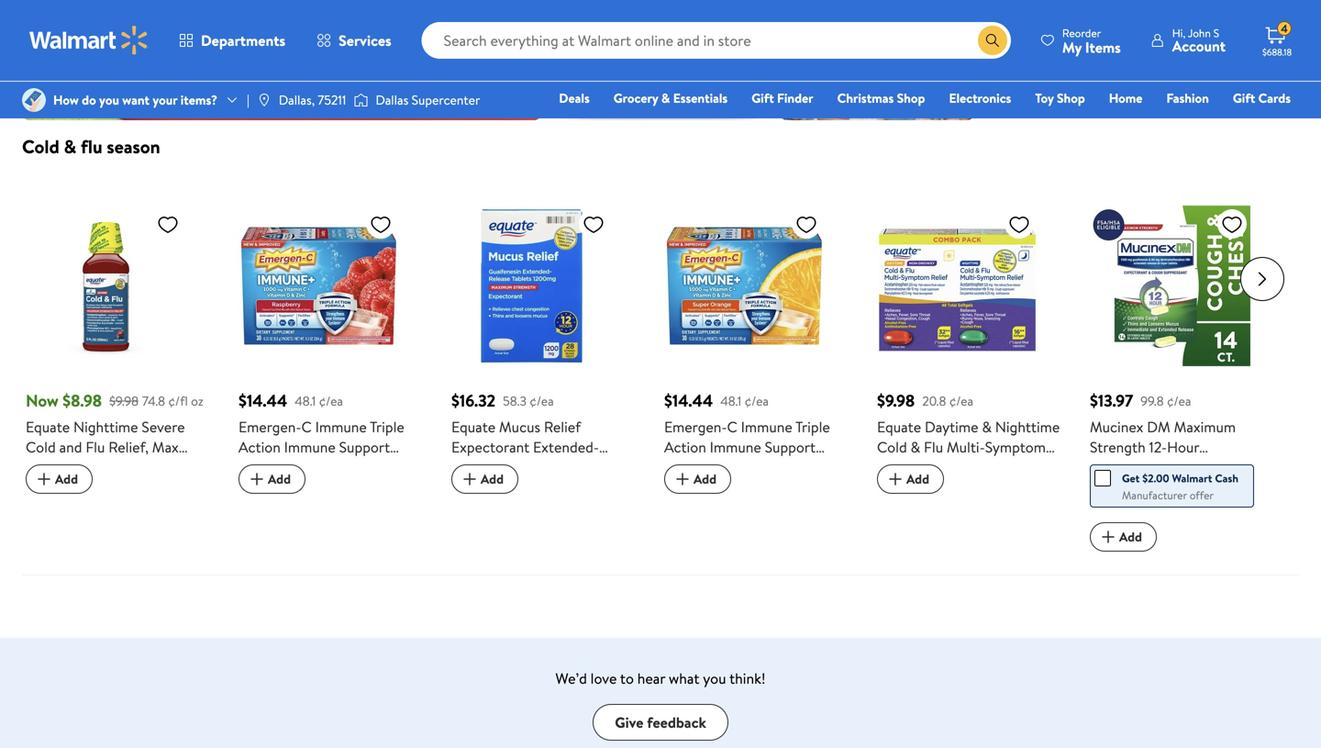 Task type: vqa. For each thing, say whether or not it's contained in the screenshot.
P
no



Task type: locate. For each thing, give the bounding box(es) containing it.
 image
[[22, 88, 46, 112]]

$9.98 left 74.8
[[109, 392, 139, 410]]

& right grocery
[[662, 89, 670, 107]]

$14.44 inside $14.44 48.1 ¢/ea emergen-c immune  triple action immune support powder, betavia (r), 1000mg vitamin c, b vitamins, vitamin d and antioxidants, raspberry – 30 count
[[239, 389, 288, 412]]

14
[[1222, 477, 1235, 498]]

3 add to cart image from the left
[[672, 468, 694, 490]]

toy shop
[[1036, 89, 1086, 107]]

0 horizontal spatial action
[[239, 437, 281, 457]]

add button down mucus
[[452, 464, 519, 494]]

(r),
[[343, 457, 366, 477], [769, 457, 792, 477]]

hear
[[638, 668, 666, 688]]

action up super
[[665, 437, 707, 457]]

2 nighttime from the left
[[996, 417, 1060, 437]]

1 powder, from the left
[[239, 457, 290, 477]]

relief, inside $9.98 20.8 ¢/ea equate daytime & nighttime cold & flu multi-symptom relief, 48 softgels
[[878, 457, 918, 477]]

0 horizontal spatial (r),
[[343, 457, 366, 477]]

you right 'what'
[[703, 668, 727, 688]]

relief, inside now $8.98 $9.98 74.8 ¢/fl oz equate nighttime severe cold and flu relief, max strength, 12 fl oz
[[109, 437, 149, 457]]

hour
[[1168, 437, 1200, 457]]

shop right toy
[[1057, 89, 1086, 107]]

Get $2.00 Walmart Cash checkbox
[[1095, 470, 1112, 487]]

0 horizontal spatial relief,
[[109, 437, 149, 457]]

3 equate from the left
[[878, 417, 922, 437]]

equate inside now $8.98 $9.98 74.8 ¢/fl oz equate nighttime severe cold and flu relief, max strength, 12 fl oz
[[26, 417, 70, 437]]

1 action from the left
[[239, 437, 281, 457]]

add to cart image up raspberry
[[246, 468, 268, 490]]

1 nighttime from the left
[[73, 417, 138, 437]]

add to cart image down suppressant
[[1098, 526, 1120, 548]]

equate up 48 on the right
[[878, 417, 922, 437]]

0 horizontal spatial 1000mg
[[370, 457, 422, 477]]

d right super
[[717, 498, 728, 518]]

add button
[[26, 464, 93, 494], [239, 464, 306, 494], [452, 464, 519, 494], [665, 464, 732, 494], [878, 464, 945, 494], [1090, 522, 1157, 552]]

0 horizontal spatial equate
[[26, 417, 70, 437]]

equate nighttime severe cold and flu relief, max strength, 12 fl oz image
[[26, 206, 186, 366]]

0 horizontal spatial expectorant
[[452, 437, 530, 457]]

– inside the $14.44 48.1 ¢/ea emergen-c immune  triple action immune support powder, betavia (r), 1000mg vitamin c, bvitamins, vitamin d and antioxidants, super orange – 30 count
[[756, 518, 764, 538]]

1 horizontal spatial antioxidants,
[[758, 498, 841, 518]]

2 30 from the left
[[768, 518, 784, 538]]

offer
[[1190, 487, 1214, 503]]

 image
[[354, 91, 369, 109], [257, 93, 272, 107]]

c inside the $14.44 48.1 ¢/ea emergen-c immune  triple action immune support powder, betavia (r), 1000mg vitamin c, bvitamins, vitamin d and antioxidants, super orange – 30 count
[[727, 417, 738, 437]]

search icon image
[[986, 33, 1000, 48]]

2 horizontal spatial equate
[[878, 417, 922, 437]]

2 action from the left
[[665, 437, 707, 457]]

gift
[[752, 89, 774, 107], [1234, 89, 1256, 107]]

$13.97 99.8 ¢/ea mucinex dm maximum strength 12-hour expectorant and cough suppressant tablets, 14 count
[[1090, 389, 1241, 518]]

1 horizontal spatial action
[[665, 437, 707, 457]]

flu inside now $8.98 $9.98 74.8 ¢/fl oz equate nighttime severe cold and flu relief, max strength, 12 fl oz
[[86, 437, 105, 457]]

add to cart image left 12
[[33, 468, 55, 490]]

– for antioxidants,
[[756, 518, 764, 538]]

betavia up raspberry
[[293, 457, 340, 477]]

dallas,
[[279, 91, 315, 109]]

2 add to cart image from the left
[[459, 468, 481, 490]]

 image right 75211
[[354, 91, 369, 109]]

cold left 48 on the right
[[878, 437, 908, 457]]

triple up vitamins, on the bottom left of page
[[370, 417, 405, 437]]

and inside the $14.44 48.1 ¢/ea emergen-c immune  triple action immune support powder, betavia (r), 1000mg vitamin c, bvitamins, vitamin d and antioxidants, super orange – 30 count
[[732, 498, 754, 518]]

0 horizontal spatial support
[[339, 437, 390, 457]]

powder, for d
[[665, 457, 716, 477]]

equate down now
[[26, 417, 70, 437]]

4 product group from the left
[[665, 169, 852, 553]]

0 vertical spatial oz
[[191, 392, 203, 410]]

$9.98 left "20.8" on the right of the page
[[878, 389, 915, 412]]

1 emergen- from the left
[[239, 417, 302, 437]]

multi-
[[947, 437, 986, 457]]

0 horizontal spatial c
[[302, 417, 312, 437]]

betavia
[[293, 457, 340, 477], [719, 457, 766, 477]]

0 horizontal spatial d
[[291, 498, 302, 518]]

gift for cards
[[1234, 89, 1256, 107]]

1 horizontal spatial shop
[[1057, 89, 1086, 107]]

– for and
[[307, 518, 314, 538]]

relief, left max
[[109, 437, 149, 457]]

vitamin up raspberry
[[239, 477, 288, 498]]

2 c from the left
[[727, 417, 738, 437]]

support for bvitamins,
[[765, 437, 816, 457]]

1 horizontal spatial c,
[[717, 477, 731, 498]]

add to cart image left mg,
[[459, 468, 481, 490]]

1 30 from the left
[[318, 518, 335, 538]]

support inside $14.44 48.1 ¢/ea emergen-c immune  triple action immune support powder, betavia (r), 1000mg vitamin c, b vitamins, vitamin d and antioxidants, raspberry – 30 count
[[339, 437, 390, 457]]

1 betavia from the left
[[293, 457, 340, 477]]

1 horizontal spatial –
[[756, 518, 764, 538]]

1 horizontal spatial flu
[[924, 437, 944, 457]]

c, up orange at the bottom
[[717, 477, 731, 498]]

powder, inside $14.44 48.1 ¢/ea emergen-c immune  triple action immune support powder, betavia (r), 1000mg vitamin c, b vitamins, vitamin d and antioxidants, raspberry – 30 count
[[239, 457, 290, 477]]

dallas
[[376, 91, 409, 109]]

2 gift from the left
[[1234, 89, 1256, 107]]

0 horizontal spatial $9.98
[[109, 392, 139, 410]]

add to cart image left 48 on the right
[[885, 468, 907, 490]]

flu right strength, on the bottom left
[[86, 437, 105, 457]]

28
[[513, 477, 529, 498]]

c up bvitamins,
[[727, 417, 738, 437]]

give feedback button
[[593, 704, 729, 741]]

1 (r), from the left
[[343, 457, 366, 477]]

12-
[[1150, 437, 1168, 457]]

gift inside gift cards registry
[[1234, 89, 1256, 107]]

and
[[59, 437, 82, 457], [1172, 457, 1195, 477], [306, 498, 329, 518], [732, 498, 754, 518]]

cold
[[22, 134, 60, 159], [26, 437, 56, 457], [878, 437, 908, 457]]

¢/ea inside $14.44 48.1 ¢/ea emergen-c immune  triple action immune support powder, betavia (r), 1000mg vitamin c, b vitamins, vitamin d and antioxidants, raspberry – 30 count
[[319, 392, 343, 410]]

add to cart image for emergen-c immune  triple action immune support powder, betavia (r), 1000mg vitamin c, bvitamins, vitamin d and antioxidants, super orange – 30 count
[[672, 468, 694, 490]]

support
[[339, 437, 390, 457], [765, 437, 816, 457]]

1 horizontal spatial expectorant
[[1090, 457, 1169, 477]]

add left 28
[[481, 470, 504, 488]]

add to cart image
[[33, 468, 55, 490], [1098, 526, 1120, 548]]

cold inside now $8.98 $9.98 74.8 ¢/fl oz equate nighttime severe cold and flu relief, max strength, 12 fl oz
[[26, 437, 56, 457]]

¢/ea
[[319, 392, 343, 410], [530, 392, 554, 410], [745, 392, 769, 410], [950, 392, 974, 410], [1168, 392, 1192, 410]]

vitamin up super
[[665, 477, 714, 498]]

add left the b on the bottom left of the page
[[268, 470, 291, 488]]

– right orange at the bottom
[[756, 518, 764, 538]]

1 gift from the left
[[752, 89, 774, 107]]

1 horizontal spatial $9.98
[[878, 389, 915, 412]]

6 product group from the left
[[1090, 169, 1278, 553]]

add left softgels at bottom right
[[907, 470, 930, 488]]

(r), for bvitamins,
[[769, 457, 792, 477]]

triple for emergen-c immune  triple action immune support powder, betavia (r), 1000mg vitamin c, b vitamins, vitamin d and antioxidants, raspberry – 30 count
[[370, 417, 405, 437]]

|
[[247, 91, 250, 109]]

0 horizontal spatial betavia
[[293, 457, 340, 477]]

nighttime down $8.98
[[73, 417, 138, 437]]

2 d from the left
[[717, 498, 728, 518]]

1 – from the left
[[307, 518, 314, 538]]

walmart+ link
[[1228, 114, 1300, 134]]

count down bvitamins,
[[788, 518, 828, 538]]

2 – from the left
[[756, 518, 764, 538]]

1 product group from the left
[[26, 169, 213, 553]]

1 48.1 from the left
[[295, 392, 316, 410]]

1 horizontal spatial equate
[[452, 417, 496, 437]]

count inside $16.32 58.3 ¢/ea equate mucus relief expectorant extended- release tablets, guaifenesin 1200 mg, 28 count
[[532, 477, 572, 498]]

count right 28
[[532, 477, 572, 498]]

equate daytime & nighttime cold & flu multi-symptom relief, 48 softgels image
[[878, 206, 1038, 366]]

¢/ea up vitamins, on the bottom left of page
[[319, 392, 343, 410]]

cold & flu season
[[22, 134, 160, 159]]

shop right christmas
[[897, 89, 926, 107]]

add to cart image for equate daytime & nighttime cold & flu multi-symptom relief, 48 softgels
[[885, 468, 907, 490]]

1 support from the left
[[339, 437, 390, 457]]

add to favorites list, mucinex dm maximum strength 12-hour expectorant and cough suppressant tablets, 14 count image
[[1222, 213, 1244, 236]]

count down get $2.00 walmart cash option
[[1090, 498, 1130, 518]]

powder, up super
[[665, 457, 716, 477]]

support up vitamins, on the bottom left of page
[[339, 437, 390, 457]]

toy shop link
[[1027, 88, 1094, 108]]

2 flu from the left
[[924, 437, 944, 457]]

0 horizontal spatial 48.1
[[295, 392, 316, 410]]

equate mucus relief expectorant extended-release tablets, guaifenesin 1200 mg, 28 count image
[[452, 206, 612, 366]]

¢/ea right 99.8 at the right of the page
[[1168, 392, 1192, 410]]

one debit link
[[1143, 114, 1221, 134]]

action inside $14.44 48.1 ¢/ea emergen-c immune  triple action immune support powder, betavia (r), 1000mg vitamin c, b vitamins, vitamin d and antioxidants, raspberry – 30 count
[[239, 437, 281, 457]]

add to cart image up super
[[672, 468, 694, 490]]

1 ¢/ea from the left
[[319, 392, 343, 410]]

0 horizontal spatial flu
[[86, 437, 105, 457]]

$14.44 inside the $14.44 48.1 ¢/ea emergen-c immune  triple action immune support powder, betavia (r), 1000mg vitamin c, bvitamins, vitamin d and antioxidants, super orange – 30 count
[[665, 389, 713, 412]]

1 horizontal spatial add to cart image
[[1098, 526, 1120, 548]]

c up the b on the bottom left of the page
[[302, 417, 312, 437]]

emergen- inside $14.44 48.1 ¢/ea emergen-c immune  triple action immune support powder, betavia (r), 1000mg vitamin c, b vitamins, vitamin d and antioxidants, raspberry – 30 count
[[239, 417, 302, 437]]

1 horizontal spatial c
[[727, 417, 738, 437]]

0 horizontal spatial  image
[[257, 93, 272, 107]]

0 horizontal spatial powder,
[[239, 457, 290, 477]]

d
[[291, 498, 302, 518], [717, 498, 728, 518]]

s
[[1214, 25, 1220, 41]]

add for equate daytime & nighttime cold & flu multi-symptom relief, 48 softgels
[[907, 470, 930, 488]]

shop for toy shop
[[1057, 89, 1086, 107]]

bvitamins,
[[735, 477, 802, 498]]

2 emergen- from the left
[[665, 417, 727, 437]]

c, for and
[[717, 477, 731, 498]]

0 vertical spatial add to cart image
[[33, 468, 55, 490]]

c inside $14.44 48.1 ¢/ea emergen-c immune  triple action immune support powder, betavia (r), 1000mg vitamin c, b vitamins, vitamin d and antioxidants, raspberry – 30 count
[[302, 417, 312, 437]]

c, inside the $14.44 48.1 ¢/ea emergen-c immune  triple action immune support powder, betavia (r), 1000mg vitamin c, bvitamins, vitamin d and antioxidants, super orange – 30 count
[[717, 477, 731, 498]]

0 horizontal spatial antioxidants,
[[332, 498, 415, 518]]

betavia for bvitamins,
[[719, 457, 766, 477]]

– inside $14.44 48.1 ¢/ea emergen-c immune  triple action immune support powder, betavia (r), 1000mg vitamin c, b vitamins, vitamin d and antioxidants, raspberry – 30 count
[[307, 518, 314, 538]]

$9.98 inside now $8.98 $9.98 74.8 ¢/fl oz equate nighttime severe cold and flu relief, max strength, 12 fl oz
[[109, 392, 139, 410]]

4 ¢/ea from the left
[[950, 392, 974, 410]]

vitamin left bvitamins,
[[665, 498, 714, 518]]

add left 12
[[55, 470, 78, 488]]

1 vertical spatial add to cart image
[[1098, 526, 1120, 548]]

d left the b on the bottom left of the page
[[291, 498, 302, 518]]

you
[[99, 91, 119, 109], [703, 668, 727, 688]]

cards
[[1259, 89, 1292, 107]]

¢/ea up bvitamins,
[[745, 392, 769, 410]]

1 horizontal spatial $14.44
[[665, 389, 713, 412]]

¢/ea inside $9.98 20.8 ¢/ea equate daytime & nighttime cold & flu multi-symptom relief, 48 softgels
[[950, 392, 974, 410]]

30
[[318, 518, 335, 538], [768, 518, 784, 538]]

love
[[591, 668, 617, 688]]

1 c, from the left
[[291, 477, 305, 498]]

relief, left 48 on the right
[[878, 457, 918, 477]]

1 horizontal spatial you
[[703, 668, 727, 688]]

betavia up orange at the bottom
[[719, 457, 766, 477]]

3 ¢/ea from the left
[[745, 392, 769, 410]]

1 antioxidants, from the left
[[332, 498, 415, 518]]

0 horizontal spatial oz
[[117, 457, 131, 477]]

you right do
[[99, 91, 119, 109]]

0 vertical spatial you
[[99, 91, 119, 109]]

1 horizontal spatial 30
[[768, 518, 784, 538]]

add button for equate daytime & nighttime cold & flu multi-symptom relief, 48 softgels
[[878, 464, 945, 494]]

0 horizontal spatial –
[[307, 518, 314, 538]]

powder, left the b on the bottom left of the page
[[239, 457, 290, 477]]

support inside the $14.44 48.1 ¢/ea emergen-c immune  triple action immune support powder, betavia (r), 1000mg vitamin c, bvitamins, vitamin d and antioxidants, super orange – 30 count
[[765, 437, 816, 457]]

flu inside $9.98 20.8 ¢/ea equate daytime & nighttime cold & flu multi-symptom relief, 48 softgels
[[924, 437, 944, 457]]

1 horizontal spatial support
[[765, 437, 816, 457]]

1 horizontal spatial nighttime
[[996, 417, 1060, 437]]

support up bvitamins,
[[765, 437, 816, 457]]

antioxidants, right the b on the bottom left of the page
[[332, 498, 415, 518]]

c, left the b on the bottom left of the page
[[291, 477, 305, 498]]

c, for d
[[291, 477, 305, 498]]

0 horizontal spatial $14.44
[[239, 389, 288, 412]]

& left 48 on the right
[[911, 437, 921, 457]]

2 support from the left
[[765, 437, 816, 457]]

$14.44 for emergen-c immune  triple action immune support powder, betavia (r), 1000mg vitamin c, bvitamins, vitamin d and antioxidants, super orange – 30 count
[[665, 389, 713, 412]]

do
[[82, 91, 96, 109]]

add to cart image
[[246, 468, 268, 490], [459, 468, 481, 490], [672, 468, 694, 490], [885, 468, 907, 490]]

c for bvitamins,
[[727, 417, 738, 437]]

emergen-c immune  triple action immune support powder, betavia (r), 1000mg vitamin c, bvitamins, vitamin d and antioxidants, super orange – 30 count image
[[665, 206, 825, 366]]

product group containing now $8.98
[[26, 169, 213, 553]]

and inside "$13.97 99.8 ¢/ea mucinex dm maximum strength 12-hour expectorant and cough suppressant tablets, 14 count"
[[1172, 457, 1195, 477]]

0 horizontal spatial tablets,
[[503, 457, 551, 477]]

0 horizontal spatial emergen-
[[239, 417, 302, 437]]

home
[[1110, 89, 1143, 107]]

antioxidants, inside the $14.44 48.1 ¢/ea emergen-c immune  triple action immune support powder, betavia (r), 1000mg vitamin c, bvitamins, vitamin d and antioxidants, super orange – 30 count
[[758, 498, 841, 518]]

we'd love to hear what you think!
[[556, 668, 766, 688]]

1 horizontal spatial  image
[[354, 91, 369, 109]]

0 horizontal spatial 30
[[318, 518, 335, 538]]

orange
[[705, 518, 753, 538]]

1000mg inside $14.44 48.1 ¢/ea emergen-c immune  triple action immune support powder, betavia (r), 1000mg vitamin c, b vitamins, vitamin d and antioxidants, raspberry – 30 count
[[370, 457, 422, 477]]

5 ¢/ea from the left
[[1168, 392, 1192, 410]]

30 inside $14.44 48.1 ¢/ea emergen-c immune  triple action immune support powder, betavia (r), 1000mg vitamin c, b vitamins, vitamin d and antioxidants, raspberry – 30 count
[[318, 518, 335, 538]]

0 horizontal spatial triple
[[370, 417, 405, 437]]

next slide for cold & flu season list image
[[1241, 257, 1285, 301]]

(r), inside the $14.44 48.1 ¢/ea emergen-c immune  triple action immune support powder, betavia (r), 1000mg vitamin c, bvitamins, vitamin d and antioxidants, super orange – 30 count
[[769, 457, 792, 477]]

1 triple from the left
[[370, 417, 405, 437]]

5 product group from the left
[[878, 169, 1065, 553]]

1 horizontal spatial (r),
[[769, 457, 792, 477]]

c
[[302, 417, 312, 437], [727, 417, 738, 437]]

2 shop from the left
[[1057, 89, 1086, 107]]

30 down vitamins, on the bottom left of page
[[318, 518, 335, 538]]

2 triple from the left
[[796, 417, 831, 437]]

1 add to cart image from the left
[[246, 468, 268, 490]]

gift left cards on the top right
[[1234, 89, 1256, 107]]

1000mg for emergen-c immune  triple action immune support powder, betavia (r), 1000mg vitamin c, b vitamins, vitamin d and antioxidants, raspberry – 30 count
[[370, 457, 422, 477]]

vitamin
[[239, 477, 288, 498], [665, 477, 714, 498], [239, 498, 288, 518], [665, 498, 714, 518]]

1 horizontal spatial 1000mg
[[796, 457, 848, 477]]

¢/ea inside $16.32 58.3 ¢/ea equate mucus relief expectorant extended- release tablets, guaifenesin 1200 mg, 28 count
[[530, 392, 554, 410]]

 image right |
[[257, 93, 272, 107]]

2 equate from the left
[[452, 417, 496, 437]]

(r), inside $14.44 48.1 ¢/ea emergen-c immune  triple action immune support powder, betavia (r), 1000mg vitamin c, b vitamins, vitamin d and antioxidants, raspberry – 30 count
[[343, 457, 366, 477]]

emergen- inside the $14.44 48.1 ¢/ea emergen-c immune  triple action immune support powder, betavia (r), 1000mg vitamin c, bvitamins, vitamin d and antioxidants, super orange – 30 count
[[665, 417, 727, 437]]

grocery & essentials link
[[606, 88, 736, 108]]

equate for $9.98
[[878, 417, 922, 437]]

action
[[239, 437, 281, 457], [665, 437, 707, 457]]

give
[[615, 712, 644, 732]]

count inside $14.44 48.1 ¢/ea emergen-c immune  triple action immune support powder, betavia (r), 1000mg vitamin c, b vitamins, vitamin d and antioxidants, raspberry – 30 count
[[338, 518, 378, 538]]

add button up super
[[665, 464, 732, 494]]

christmas shop link
[[829, 88, 934, 108]]

30 inside the $14.44 48.1 ¢/ea emergen-c immune  triple action immune support powder, betavia (r), 1000mg vitamin c, bvitamins, vitamin d and antioxidants, super orange – 30 count
[[768, 518, 784, 538]]

count
[[532, 477, 572, 498], [1090, 498, 1130, 518], [338, 518, 378, 538], [788, 518, 828, 538]]

relief, for now $8.98
[[109, 437, 149, 457]]

0 horizontal spatial nighttime
[[73, 417, 138, 437]]

1 horizontal spatial relief,
[[878, 457, 918, 477]]

triple inside $14.44 48.1 ¢/ea emergen-c immune  triple action immune support powder, betavia (r), 1000mg vitamin c, b vitamins, vitamin d and antioxidants, raspberry – 30 count
[[370, 417, 405, 437]]

action up raspberry
[[239, 437, 281, 457]]

equate down $16.32
[[452, 417, 496, 437]]

48
[[921, 457, 938, 477]]

add button for emergen-c immune  triple action immune support powder, betavia (r), 1000mg vitamin c, bvitamins, vitamin d and antioxidants, super orange – 30 count
[[665, 464, 732, 494]]

–
[[307, 518, 314, 538], [756, 518, 764, 538]]

triple inside the $14.44 48.1 ¢/ea emergen-c immune  triple action immune support powder, betavia (r), 1000mg vitamin c, bvitamins, vitamin d and antioxidants, super orange – 30 count
[[796, 417, 831, 437]]

2 (r), from the left
[[769, 457, 792, 477]]

action inside the $14.44 48.1 ¢/ea emergen-c immune  triple action immune support powder, betavia (r), 1000mg vitamin c, bvitamins, vitamin d and antioxidants, super orange – 30 count
[[665, 437, 707, 457]]

equate inside $9.98 20.8 ¢/ea equate daytime & nighttime cold & flu multi-symptom relief, 48 softgels
[[878, 417, 922, 437]]

1 horizontal spatial triple
[[796, 417, 831, 437]]

0 horizontal spatial c,
[[291, 477, 305, 498]]

$14.44
[[239, 389, 288, 412], [665, 389, 713, 412]]

immune
[[315, 417, 367, 437], [741, 417, 793, 437], [284, 437, 336, 457], [710, 437, 762, 457]]

1 equate from the left
[[26, 417, 70, 437]]

hi,
[[1173, 25, 1186, 41]]

triple for emergen-c immune  triple action immune support powder, betavia (r), 1000mg vitamin c, bvitamins, vitamin d and antioxidants, super orange – 30 count
[[796, 417, 831, 437]]

2 powder, from the left
[[665, 457, 716, 477]]

1 d from the left
[[291, 498, 302, 518]]

75211
[[318, 91, 346, 109]]

add up super
[[694, 470, 717, 488]]

guaifenesin
[[555, 457, 629, 477]]

account
[[1173, 36, 1226, 56]]

expectorant inside $16.32 58.3 ¢/ea equate mucus relief expectorant extended- release tablets, guaifenesin 1200 mg, 28 count
[[452, 437, 530, 457]]

gift left "finder"
[[752, 89, 774, 107]]

¢/ea inside the $14.44 48.1 ¢/ea emergen-c immune  triple action immune support powder, betavia (r), 1000mg vitamin c, bvitamins, vitamin d and antioxidants, super orange – 30 count
[[745, 392, 769, 410]]

c, inside $14.44 48.1 ¢/ea emergen-c immune  triple action immune support powder, betavia (r), 1000mg vitamin c, b vitamins, vitamin d and antioxidants, raspberry – 30 count
[[291, 477, 305, 498]]

triple up bvitamins,
[[796, 417, 831, 437]]

nighttime
[[73, 417, 138, 437], [996, 417, 1060, 437]]

2 1000mg from the left
[[796, 457, 848, 477]]

¢/ea right "20.8" on the right of the page
[[950, 392, 974, 410]]

1 horizontal spatial d
[[717, 498, 728, 518]]

oz right ¢/fl
[[191, 392, 203, 410]]

$688.18
[[1263, 46, 1292, 58]]

count inside the $14.44 48.1 ¢/ea emergen-c immune  triple action immune support powder, betavia (r), 1000mg vitamin c, bvitamins, vitamin d and antioxidants, super orange – 30 count
[[788, 518, 828, 538]]

1 c from the left
[[302, 417, 312, 437]]

add button down daytime
[[878, 464, 945, 494]]

0 horizontal spatial you
[[99, 91, 119, 109]]

betavia inside the $14.44 48.1 ¢/ea emergen-c immune  triple action immune support powder, betavia (r), 1000mg vitamin c, bvitamins, vitamin d and antioxidants, super orange – 30 count
[[719, 457, 766, 477]]

48.1 for emergen-c immune  triple action immune support powder, betavia (r), 1000mg vitamin c, bvitamins, vitamin d and antioxidants, super orange – 30 count
[[721, 392, 742, 410]]

1 flu from the left
[[86, 437, 105, 457]]

2 betavia from the left
[[719, 457, 766, 477]]

1000mg inside the $14.44 48.1 ¢/ea emergen-c immune  triple action immune support powder, betavia (r), 1000mg vitamin c, bvitamins, vitamin d and antioxidants, super orange – 30 count
[[796, 457, 848, 477]]

nighttime right multi-
[[996, 417, 1060, 437]]

2 $14.44 from the left
[[665, 389, 713, 412]]

add button left the b on the bottom left of the page
[[239, 464, 306, 494]]

feedback
[[647, 712, 707, 732]]

cold down now
[[26, 437, 56, 457]]

2 ¢/ea from the left
[[530, 392, 554, 410]]

c for b
[[302, 417, 312, 437]]

walmart
[[1173, 470, 1213, 486]]

0 horizontal spatial gift
[[752, 89, 774, 107]]

4 add to cart image from the left
[[885, 468, 907, 490]]

add to favorites list, emergen-c immune  triple action immune support powder, betavia (r), 1000mg vitamin c, b vitamins, vitamin d and antioxidants, raspberry – 30 count image
[[370, 213, 392, 236]]

1 horizontal spatial 48.1
[[721, 392, 742, 410]]

finder
[[778, 89, 814, 107]]

equate
[[26, 417, 70, 437], [452, 417, 496, 437], [878, 417, 922, 437]]

betavia inside $14.44 48.1 ¢/ea emergen-c immune  triple action immune support powder, betavia (r), 1000mg vitamin c, b vitamins, vitamin d and antioxidants, raspberry – 30 count
[[293, 457, 340, 477]]

¢/ea right 58.3
[[530, 392, 554, 410]]

2 48.1 from the left
[[721, 392, 742, 410]]

1 horizontal spatial gift
[[1234, 89, 1256, 107]]

3 product group from the left
[[452, 169, 639, 553]]

2 antioxidants, from the left
[[758, 498, 841, 518]]

count down vitamins, on the bottom left of page
[[338, 518, 378, 538]]

1 horizontal spatial emergen-
[[665, 417, 727, 437]]

supercenter
[[412, 91, 480, 109]]

relief,
[[109, 437, 149, 457], [878, 457, 918, 477]]

1 horizontal spatial tablets,
[[1170, 477, 1218, 498]]

48.1
[[295, 392, 316, 410], [721, 392, 742, 410]]

count inside "$13.97 99.8 ¢/ea mucinex dm maximum strength 12-hour expectorant and cough suppressant tablets, 14 count"
[[1090, 498, 1130, 518]]

hi, john s account
[[1173, 25, 1226, 56]]

equate inside $16.32 58.3 ¢/ea equate mucus relief expectorant extended- release tablets, guaifenesin 1200 mg, 28 count
[[452, 417, 496, 437]]

oz right fl
[[117, 457, 131, 477]]

powder, inside the $14.44 48.1 ¢/ea emergen-c immune  triple action immune support powder, betavia (r), 1000mg vitamin c, bvitamins, vitamin d and antioxidants, super orange – 30 count
[[665, 457, 716, 477]]

2 c, from the left
[[717, 477, 731, 498]]

1 horizontal spatial betavia
[[719, 457, 766, 477]]

48.1 inside $14.44 48.1 ¢/ea emergen-c immune  triple action immune support powder, betavia (r), 1000mg vitamin c, b vitamins, vitamin d and antioxidants, raspberry – 30 count
[[295, 392, 316, 410]]

add button left fl
[[26, 464, 93, 494]]

want
[[122, 91, 150, 109]]

1 $14.44 from the left
[[239, 389, 288, 412]]

vitamins,
[[321, 477, 380, 498]]

antioxidants, right orange at the bottom
[[758, 498, 841, 518]]

0 horizontal spatial shop
[[897, 89, 926, 107]]

48.1 inside the $14.44 48.1 ¢/ea emergen-c immune  triple action immune support powder, betavia (r), 1000mg vitamin c, bvitamins, vitamin d and antioxidants, super orange – 30 count
[[721, 392, 742, 410]]

1 horizontal spatial powder,
[[665, 457, 716, 477]]

flu left multi-
[[924, 437, 944, 457]]

30 down bvitamins,
[[768, 518, 784, 538]]

Search search field
[[422, 22, 1011, 59]]

powder, for vitamin
[[239, 457, 290, 477]]

– right raspberry
[[307, 518, 314, 538]]

1 1000mg from the left
[[370, 457, 422, 477]]

add
[[55, 470, 78, 488], [268, 470, 291, 488], [481, 470, 504, 488], [694, 470, 717, 488], [907, 470, 930, 488], [1120, 528, 1143, 546]]

gift finder link
[[744, 88, 822, 108]]

season
[[107, 134, 160, 159]]

1 vertical spatial oz
[[117, 457, 131, 477]]

manufacturer
[[1123, 487, 1188, 503]]

1 shop from the left
[[897, 89, 926, 107]]

30 for and
[[318, 518, 335, 538]]

product group
[[26, 169, 213, 553], [239, 169, 426, 553], [452, 169, 639, 553], [665, 169, 852, 553], [878, 169, 1065, 553], [1090, 169, 1278, 553]]



Task type: describe. For each thing, give the bounding box(es) containing it.
b
[[309, 477, 318, 498]]

action for emergen-c immune  triple action immune support powder, betavia (r), 1000mg vitamin c, bvitamins, vitamin d and antioxidants, super orange – 30 count
[[665, 437, 707, 457]]

softgels
[[942, 457, 994, 477]]

relief
[[544, 417, 581, 437]]

4
[[1282, 21, 1289, 36]]

items
[[1086, 37, 1121, 57]]

 image for dallas supercenter
[[354, 91, 369, 109]]

add button for emergen-c immune  triple action immune support powder, betavia (r), 1000mg vitamin c, b vitamins, vitamin d and antioxidants, raspberry – 30 count
[[239, 464, 306, 494]]

mucinex
[[1090, 417, 1144, 437]]

emergen- for emergen-c immune  triple action immune support powder, betavia (r), 1000mg vitamin c, b vitamins, vitamin d and antioxidants, raspberry – 30 count
[[239, 417, 302, 437]]

$9.98 20.8 ¢/ea equate daytime & nighttime cold & flu multi-symptom relief, 48 softgels
[[878, 389, 1060, 477]]

debit
[[1181, 115, 1213, 133]]

add button down suppressant
[[1090, 522, 1157, 552]]

flu
[[81, 134, 102, 159]]

add button for equate mucus relief expectorant extended- release tablets, guaifenesin 1200 mg, 28 count
[[452, 464, 519, 494]]

antioxidants, inside $14.44 48.1 ¢/ea emergen-c immune  triple action immune support powder, betavia (r), 1000mg vitamin c, b vitamins, vitamin d and antioxidants, raspberry – 30 count
[[332, 498, 415, 518]]

& left flu
[[64, 134, 76, 159]]

$14.44 48.1 ¢/ea emergen-c immune  triple action immune support powder, betavia (r), 1000mg vitamin c, bvitamins, vitamin d and antioxidants, super orange – 30 count
[[665, 389, 848, 538]]

¢/ea for equate daytime & nighttime cold & flu multi-symptom relief, 48 softgels
[[950, 392, 974, 410]]

add to favorites list, emergen-c immune  triple action immune support powder, betavia (r), 1000mg vitamin c, bvitamins, vitamin d and antioxidants, super orange – 30 count image
[[796, 213, 818, 236]]

¢/ea inside "$13.97 99.8 ¢/ea mucinex dm maximum strength 12-hour expectorant and cough suppressant tablets, 14 count"
[[1168, 392, 1192, 410]]

christmas
[[838, 89, 894, 107]]

walmart+
[[1237, 115, 1292, 133]]

cash
[[1216, 470, 1239, 486]]

registry link
[[1072, 114, 1135, 134]]

add for equate mucus relief expectorant extended- release tablets, guaifenesin 1200 mg, 28 count
[[481, 470, 504, 488]]

deals
[[559, 89, 590, 107]]

nighttime inside now $8.98 $9.98 74.8 ¢/fl oz equate nighttime severe cold and flu relief, max strength, 12 fl oz
[[73, 417, 138, 437]]

raspberry
[[239, 518, 303, 538]]

daytime
[[925, 417, 979, 437]]

d inside the $14.44 48.1 ¢/ea emergen-c immune  triple action immune support powder, betavia (r), 1000mg vitamin c, bvitamins, vitamin d and antioxidants, super orange – 30 count
[[717, 498, 728, 518]]

symptom
[[986, 437, 1046, 457]]

add button for equate nighttime severe cold and flu relief, max strength, 12 fl oz
[[26, 464, 93, 494]]

add for emergen-c immune  triple action immune support powder, betavia (r), 1000mg vitamin c, bvitamins, vitamin d and antioxidants, super orange – 30 count
[[694, 470, 717, 488]]

think!
[[730, 668, 766, 688]]

add for emergen-c immune  triple action immune support powder, betavia (r), 1000mg vitamin c, b vitamins, vitamin d and antioxidants, raspberry – 30 count
[[268, 470, 291, 488]]

services
[[339, 30, 392, 50]]

add to cart image for emergen-c immune  triple action immune support powder, betavia (r), 1000mg vitamin c, b vitamins, vitamin d and antioxidants, raspberry – 30 count
[[246, 468, 268, 490]]

support for b
[[339, 437, 390, 457]]

manufacturer offer
[[1123, 487, 1214, 503]]

grocery
[[614, 89, 659, 107]]

now
[[26, 389, 59, 412]]

and inside $14.44 48.1 ¢/ea emergen-c immune  triple action immune support powder, betavia (r), 1000mg vitamin c, b vitamins, vitamin d and antioxidants, raspberry – 30 count
[[306, 498, 329, 518]]

product group containing $13.97
[[1090, 169, 1278, 553]]

58.3
[[503, 392, 527, 410]]

¢/ea for emergen-c immune  triple action immune support powder, betavia (r), 1000mg vitamin c, bvitamins, vitamin d and antioxidants, super orange – 30 count
[[745, 392, 769, 410]]

equate for $16.32
[[452, 417, 496, 437]]

1000mg for emergen-c immune  triple action immune support powder, betavia (r), 1000mg vitamin c, bvitamins, vitamin d and antioxidants, super orange – 30 count
[[796, 457, 848, 477]]

$13.97
[[1090, 389, 1134, 412]]

$8.98
[[63, 389, 102, 412]]

nighttime inside $9.98 20.8 ¢/ea equate daytime & nighttime cold & flu multi-symptom relief, 48 softgels
[[996, 417, 1060, 437]]

$16.32
[[452, 389, 496, 412]]

electronics
[[950, 89, 1012, 107]]

$16.32 58.3 ¢/ea equate mucus relief expectorant extended- release tablets, guaifenesin 1200 mg, 28 count
[[452, 389, 629, 498]]

services button
[[301, 18, 407, 62]]

fashion link
[[1159, 88, 1218, 108]]

essentials
[[674, 89, 728, 107]]

2 product group from the left
[[239, 169, 426, 553]]

product group containing $16.32
[[452, 169, 639, 553]]

48.1 for emergen-c immune  triple action immune support powder, betavia (r), 1000mg vitamin c, b vitamins, vitamin d and antioxidants, raspberry – 30 count
[[295, 392, 316, 410]]

departments
[[201, 30, 286, 50]]

& inside grocery & essentials "link"
[[662, 89, 670, 107]]

max
[[152, 437, 179, 457]]

electronics link
[[941, 88, 1020, 108]]

grocery & essentials
[[614, 89, 728, 107]]

12
[[89, 457, 101, 477]]

give feedback
[[615, 712, 707, 732]]

john
[[1189, 25, 1212, 41]]

mucinex dm maximum strength 12-hour expectorant and cough suppressant tablets, 14 count image
[[1090, 206, 1251, 366]]

home link
[[1101, 88, 1151, 108]]

suppressant
[[1090, 477, 1167, 498]]

add to favorites list, equate daytime & nighttime cold & flu multi-symptom relief, 48 softgels image
[[1009, 213, 1031, 236]]

mucus
[[499, 417, 541, 437]]

release
[[452, 457, 500, 477]]

emergen- for emergen-c immune  triple action immune support powder, betavia (r), 1000mg vitamin c, bvitamins, vitamin d and antioxidants, super orange – 30 count
[[665, 417, 727, 437]]

get $2.00 walmart cash walmart plus, element
[[1095, 469, 1239, 487]]

expectorant inside "$13.97 99.8 ¢/ea mucinex dm maximum strength 12-hour expectorant and cough suppressant tablets, 14 count"
[[1090, 457, 1169, 477]]

 image for dallas, 75211
[[257, 93, 272, 107]]

get
[[1123, 470, 1140, 486]]

one
[[1151, 115, 1178, 133]]

& right daytime
[[982, 417, 992, 437]]

add to favorites list, equate nighttime severe cold and flu relief, max strength, 12 fl oz image
[[157, 213, 179, 236]]

departments button
[[163, 18, 301, 62]]

how do you want your items?
[[53, 91, 218, 109]]

gift cards link
[[1225, 88, 1300, 108]]

how
[[53, 91, 79, 109]]

(r), for b
[[343, 457, 366, 477]]

$9.98 inside $9.98 20.8 ¢/ea equate daytime & nighttime cold & flu multi-symptom relief, 48 softgels
[[878, 389, 915, 412]]

tablets, inside "$13.97 99.8 ¢/ea mucinex dm maximum strength 12-hour expectorant and cough suppressant tablets, 14 count"
[[1170, 477, 1218, 498]]

vitamin left the b on the bottom left of the page
[[239, 498, 288, 518]]

what
[[669, 668, 700, 688]]

¢/fl
[[168, 392, 188, 410]]

add down manufacturer
[[1120, 528, 1143, 546]]

one debit
[[1151, 115, 1213, 133]]

$14.44 for emergen-c immune  triple action immune support powder, betavia (r), 1000mg vitamin c, b vitamins, vitamin d and antioxidants, raspberry – 30 count
[[239, 389, 288, 412]]

shop for christmas shop
[[897, 89, 926, 107]]

gift cards registry
[[1080, 89, 1292, 133]]

99.8
[[1141, 392, 1165, 410]]

74.8
[[142, 392, 165, 410]]

mg,
[[486, 477, 509, 498]]

cold left flu
[[22, 134, 60, 159]]

d inside $14.44 48.1 ¢/ea emergen-c immune  triple action immune support powder, betavia (r), 1000mg vitamin c, b vitamins, vitamin d and antioxidants, raspberry – 30 count
[[291, 498, 302, 518]]

super
[[665, 518, 701, 538]]

add to favorites list, equate mucus relief expectorant extended-release tablets, guaifenesin 1200 mg, 28 count image
[[583, 213, 605, 236]]

dallas, 75211
[[279, 91, 346, 109]]

christmas shop
[[838, 89, 926, 107]]

20.8
[[923, 392, 947, 410]]

action for emergen-c immune  triple action immune support powder, betavia (r), 1000mg vitamin c, b vitamins, vitamin d and antioxidants, raspberry – 30 count
[[239, 437, 281, 457]]

gift finder
[[752, 89, 814, 107]]

gift for finder
[[752, 89, 774, 107]]

maximum
[[1175, 417, 1237, 437]]

30 for antioxidants,
[[768, 518, 784, 538]]

strength,
[[26, 457, 85, 477]]

cold inside $9.98 20.8 ¢/ea equate daytime & nighttime cold & flu multi-symptom relief, 48 softgels
[[878, 437, 908, 457]]

product group containing $9.98
[[878, 169, 1065, 553]]

1 horizontal spatial oz
[[191, 392, 203, 410]]

items?
[[181, 91, 218, 109]]

cough
[[1199, 457, 1241, 477]]

add to cart image for equate mucus relief expectorant extended- release tablets, guaifenesin 1200 mg, 28 count
[[459, 468, 481, 490]]

severe
[[142, 417, 185, 437]]

dallas supercenter
[[376, 91, 480, 109]]

add for equate nighttime severe cold and flu relief, max strength, 12 fl oz
[[55, 470, 78, 488]]

walmart image
[[29, 26, 149, 55]]

1 vertical spatial you
[[703, 668, 727, 688]]

now $8.98 $9.98 74.8 ¢/fl oz equate nighttime severe cold and flu relief, max strength, 12 fl oz
[[26, 389, 203, 477]]

toy
[[1036, 89, 1054, 107]]

1200
[[452, 477, 482, 498]]

Walmart Site-Wide search field
[[422, 22, 1011, 59]]

reorder my items
[[1063, 25, 1121, 57]]

to
[[620, 668, 634, 688]]

we'd
[[556, 668, 587, 688]]

¢/ea for emergen-c immune  triple action immune support powder, betavia (r), 1000mg vitamin c, b vitamins, vitamin d and antioxidants, raspberry – 30 count
[[319, 392, 343, 410]]

emergen-c immune  triple action immune support powder, betavia (r), 1000mg vitamin c, b vitamins, vitamin d and antioxidants, raspberry – 30 count image
[[239, 206, 399, 366]]

¢/ea for equate mucus relief expectorant extended- release tablets, guaifenesin 1200 mg, 28 count
[[530, 392, 554, 410]]

extended-
[[533, 437, 599, 457]]

fl
[[104, 457, 113, 477]]

tablets, inside $16.32 58.3 ¢/ea equate mucus relief expectorant extended- release tablets, guaifenesin 1200 mg, 28 count
[[503, 457, 551, 477]]

0 horizontal spatial add to cart image
[[33, 468, 55, 490]]

and inside now $8.98 $9.98 74.8 ¢/fl oz equate nighttime severe cold and flu relief, max strength, 12 fl oz
[[59, 437, 82, 457]]

betavia for b
[[293, 457, 340, 477]]

relief, for $9.98
[[878, 457, 918, 477]]

$2.00
[[1143, 470, 1170, 486]]

reorder
[[1063, 25, 1102, 41]]

get $2.00 walmart cash
[[1123, 470, 1239, 486]]



